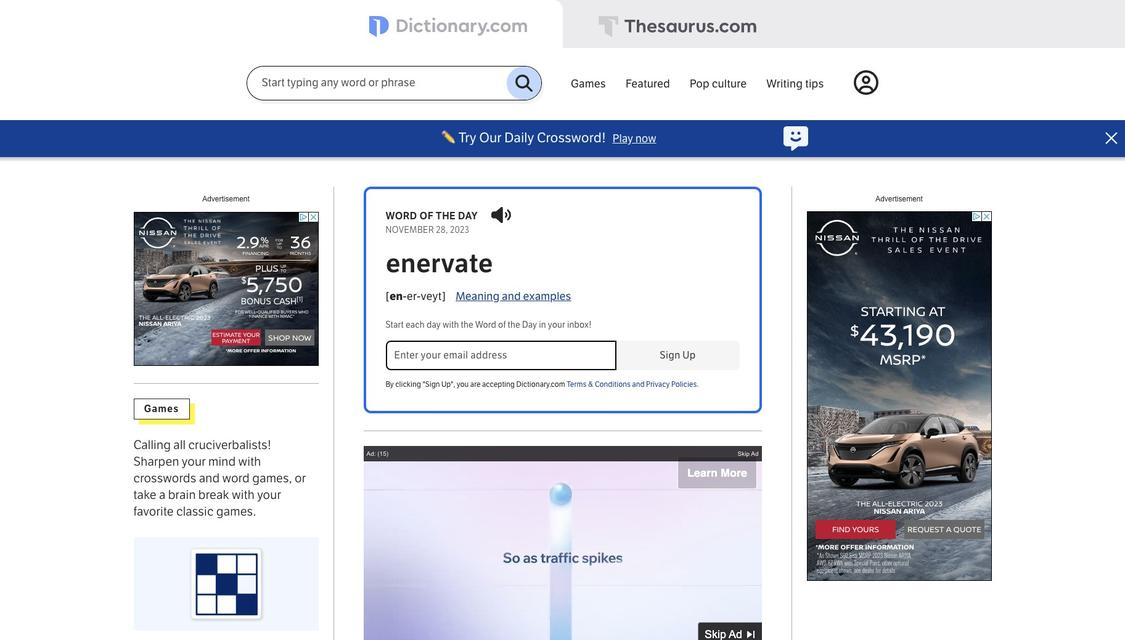 Task type: locate. For each thing, give the bounding box(es) containing it.
1 vertical spatial word
[[476, 320, 497, 331]]

[
[[386, 290, 390, 303]]

1 horizontal spatial advertisement
[[876, 195, 923, 203]]

er-
[[407, 290, 421, 303]]

0 vertical spatial and
[[502, 290, 521, 303]]

games link
[[561, 71, 616, 94]]

451
[[392, 472, 405, 482]]

Start typing any word or phrase text field
[[247, 76, 507, 90]]

terms & conditions and privacy policies. link
[[567, 381, 699, 389]]

1 horizontal spatial and
[[502, 290, 521, 303]]

of up enter your email address text box
[[498, 320, 506, 331]]

your right in
[[548, 320, 566, 331]]

play now
[[613, 132, 657, 146]]

Enter your email address text field
[[386, 341, 617, 371]]

with down ] on the left top of the page
[[443, 320, 459, 331]]

of up november 28, 2023
[[420, 210, 434, 222]]

day up 2023
[[458, 210, 478, 222]]

ad
[[751, 451, 759, 458]]

try
[[459, 130, 477, 146]]

of inside the video player region
[[445, 459, 453, 469]]

start
[[386, 320, 404, 331]]

28,
[[436, 225, 448, 235]]

games up crossword!
[[571, 77, 606, 90]]

with up "word"
[[238, 454, 261, 469]]

writing
[[767, 77, 803, 90]]

1 horizontal spatial day
[[458, 210, 478, 222]]

1 vertical spatial of
[[498, 320, 506, 331]]

2 vertical spatial and
[[199, 471, 220, 486]]

1 horizontal spatial of
[[445, 459, 453, 469]]

break
[[199, 487, 229, 502]]

2 advertisement region from the left
[[807, 212, 992, 582]]

0 horizontal spatial day
[[473, 459, 490, 469]]

word up the november at the left of the page
[[386, 210, 418, 222]]

pages menu element
[[561, 63, 879, 120]]

0 vertical spatial word
[[386, 210, 418, 222]]

enervate
[[386, 248, 493, 279]]

0 horizontal spatial and
[[199, 471, 220, 486]]

meaning and examples link
[[456, 288, 571, 306]]

1 horizontal spatial your
[[257, 487, 281, 502]]

day
[[522, 320, 537, 331], [473, 459, 490, 469]]

2 vertical spatial with
[[232, 487, 255, 502]]

]
[[442, 290, 446, 303]]

the inside region
[[456, 459, 470, 469]]

games inside 'pages menu' element
[[571, 77, 606, 90]]

your down 'all'
[[182, 454, 206, 469]]

terms
[[567, 381, 587, 389]]

accepting
[[482, 381, 515, 389]]

sign up
[[660, 350, 696, 361]]

games up calling
[[144, 403, 179, 415]]

sharpen
[[134, 454, 179, 469]]

examples
[[523, 290, 571, 303]]

start each day with the word of the day in your inbox!
[[386, 320, 592, 331]]

of
[[420, 210, 434, 222], [498, 320, 506, 331], [445, 459, 453, 469]]

1 horizontal spatial day
[[522, 320, 537, 331]]

0 vertical spatial games
[[571, 77, 606, 90]]

now
[[636, 132, 657, 146]]

2 vertical spatial word
[[419, 459, 443, 469]]

and up break
[[199, 471, 220, 486]]

en
[[390, 290, 403, 303]]

day right "each"
[[427, 320, 441, 331]]

and
[[502, 290, 521, 303], [632, 381, 645, 389], [199, 471, 220, 486]]

in
[[539, 320, 546, 331]]

and inside the calling all cruciverbalists! sharpen your mind with crosswords and word games, or take a brain break with your favorite classic games.
[[199, 471, 220, 486]]

clicking
[[396, 381, 421, 389]]

writing tips link
[[757, 71, 834, 94]]

2 horizontal spatial your
[[548, 320, 566, 331]]

0 horizontal spatial of
[[420, 210, 434, 222]]

dictionary.com
[[517, 381, 565, 389]]

word of the day
[[386, 210, 478, 222]]

switch site tab list
[[0, 0, 1126, 50]]

inbox!
[[567, 320, 592, 331]]

advertisement region
[[134, 212, 319, 366], [807, 212, 992, 582]]

0 vertical spatial day
[[522, 320, 537, 331]]

1 advertisement region from the left
[[134, 212, 319, 366]]

policies.
[[672, 381, 699, 389]]

daily
[[505, 130, 535, 146]]

0 horizontal spatial advertisement region
[[134, 212, 319, 366]]

your
[[548, 320, 566, 331], [182, 454, 206, 469], [257, 487, 281, 502]]

with
[[443, 320, 459, 331], [238, 454, 261, 469], [232, 487, 255, 502]]

[ en -er-veyt ]
[[386, 290, 446, 303]]

enervate: word of the day
[[374, 459, 490, 469]]

featured
[[626, 77, 670, 90]]

advertisement
[[202, 195, 250, 203], [876, 195, 923, 203]]

a
[[159, 487, 166, 502]]

1 vertical spatial day
[[473, 459, 490, 469]]

1 horizontal spatial word
[[419, 459, 443, 469]]

pop
[[690, 77, 710, 90]]

skip
[[738, 451, 750, 458]]

1 horizontal spatial advertisement region
[[807, 212, 992, 582]]

all
[[174, 438, 186, 452]]

"sign
[[423, 381, 440, 389]]

0 horizontal spatial your
[[182, 454, 206, 469]]

1 vertical spatial games
[[144, 403, 179, 415]]

word
[[386, 210, 418, 222], [476, 320, 497, 331], [419, 459, 443, 469]]

word right enervate:
[[419, 459, 443, 469]]

0 vertical spatial day
[[458, 210, 478, 222]]

with up the games.
[[232, 487, 255, 502]]

day
[[458, 210, 478, 222], [427, 320, 441, 331]]

of right enervate:
[[445, 459, 453, 469]]

2 vertical spatial of
[[445, 459, 453, 469]]

1 vertical spatial and
[[632, 381, 645, 389]]

and right meaning
[[502, 290, 521, 303]]

0 vertical spatial of
[[420, 210, 434, 222]]

word down meaning
[[476, 320, 497, 331]]

by clicking "sign up", you are accepting dictionary.com terms & conditions and privacy policies.
[[386, 381, 699, 389]]

0 vertical spatial your
[[548, 320, 566, 331]]

cruciverbalists!
[[188, 438, 272, 452]]

and left privacy
[[632, 381, 645, 389]]

games
[[571, 77, 606, 90], [144, 403, 179, 415]]

(15)
[[378, 451, 389, 458]]

favorite
[[134, 504, 174, 519]]

0 horizontal spatial advertisement
[[202, 195, 250, 203]]

the
[[436, 210, 456, 222], [461, 320, 474, 331], [508, 320, 521, 331], [456, 459, 470, 469]]

1 vertical spatial day
[[427, 320, 441, 331]]

your down games,
[[257, 487, 281, 502]]

2 vertical spatial your
[[257, 487, 281, 502]]

1 horizontal spatial games
[[571, 77, 606, 90]]



Task type: vqa. For each thing, say whether or not it's contained in the screenshot.
left the of
yes



Task type: describe. For each thing, give the bounding box(es) containing it.
2 horizontal spatial and
[[632, 381, 645, 389]]

november 28, 2023
[[386, 225, 470, 235]]

meaning
[[456, 290, 500, 303]]

or
[[295, 471, 306, 486]]

word inside the video player region
[[419, 459, 443, 469]]

brain
[[168, 487, 196, 502]]

our
[[479, 130, 502, 146]]

mind
[[208, 454, 236, 469]]

2 horizontal spatial of
[[498, 320, 506, 331]]

up",
[[442, 381, 455, 389]]

featured link
[[616, 71, 680, 94]]

you
[[457, 381, 469, 389]]

by
[[386, 381, 394, 389]]

tips
[[806, 77, 824, 90]]

day inside the video player region
[[473, 459, 490, 469]]

enervate:
[[374, 459, 416, 469]]

skip ad
[[738, 451, 759, 458]]

word
[[222, 471, 250, 486]]

culture
[[712, 77, 747, 90]]

ad: (15)
[[367, 451, 389, 458]]

calling all cruciverbalists! sharpen your mind with crosswords and word games, or take a brain break with your favorite classic games.
[[134, 438, 306, 519]]

✕ button
[[1099, 120, 1126, 157]]

0 horizontal spatial day
[[427, 320, 441, 331]]

&
[[588, 381, 594, 389]]

0 vertical spatial with
[[443, 320, 459, 331]]

november
[[386, 225, 434, 235]]

1 vertical spatial with
[[238, 454, 261, 469]]

veyt
[[421, 290, 442, 303]]

crossword!
[[537, 130, 606, 146]]

0 horizontal spatial games
[[144, 403, 179, 415]]

writing tips
[[767, 77, 824, 90]]

conditions
[[595, 381, 631, 389]]

✏️
[[442, 130, 456, 146]]

pop culture link
[[680, 71, 757, 94]]

crosswords
[[134, 471, 196, 486]]

games,
[[252, 471, 292, 486]]

✏️ try our daily crossword!
[[442, 130, 606, 146]]

privacy
[[646, 381, 670, 389]]

1 advertisement from the left
[[202, 195, 250, 203]]

classic
[[176, 504, 214, 519]]

take
[[134, 487, 156, 502]]

sign
[[660, 350, 681, 361]]

play now link
[[613, 132, 657, 146]]

and inside meaning and examples link
[[502, 290, 521, 303]]

✕
[[1106, 129, 1119, 148]]

0 horizontal spatial word
[[386, 210, 418, 222]]

play
[[613, 132, 633, 146]]

are
[[471, 381, 481, 389]]

2023
[[450, 225, 470, 235]]

games.
[[216, 504, 256, 519]]

video player region
[[364, 447, 762, 641]]

2 horizontal spatial word
[[476, 320, 497, 331]]

2 advertisement from the left
[[876, 195, 923, 203]]

1 vertical spatial your
[[182, 454, 206, 469]]

enervate link
[[386, 248, 740, 279]]

pop culture
[[690, 77, 747, 90]]

calling
[[134, 438, 171, 452]]

ad:
[[367, 451, 376, 458]]

sign up button
[[617, 341, 740, 371]]

up
[[683, 350, 696, 361]]

daily crossword image
[[134, 537, 319, 631]]

each
[[406, 320, 425, 331]]

-
[[403, 290, 407, 303]]

meaning and examples
[[456, 290, 571, 303]]



